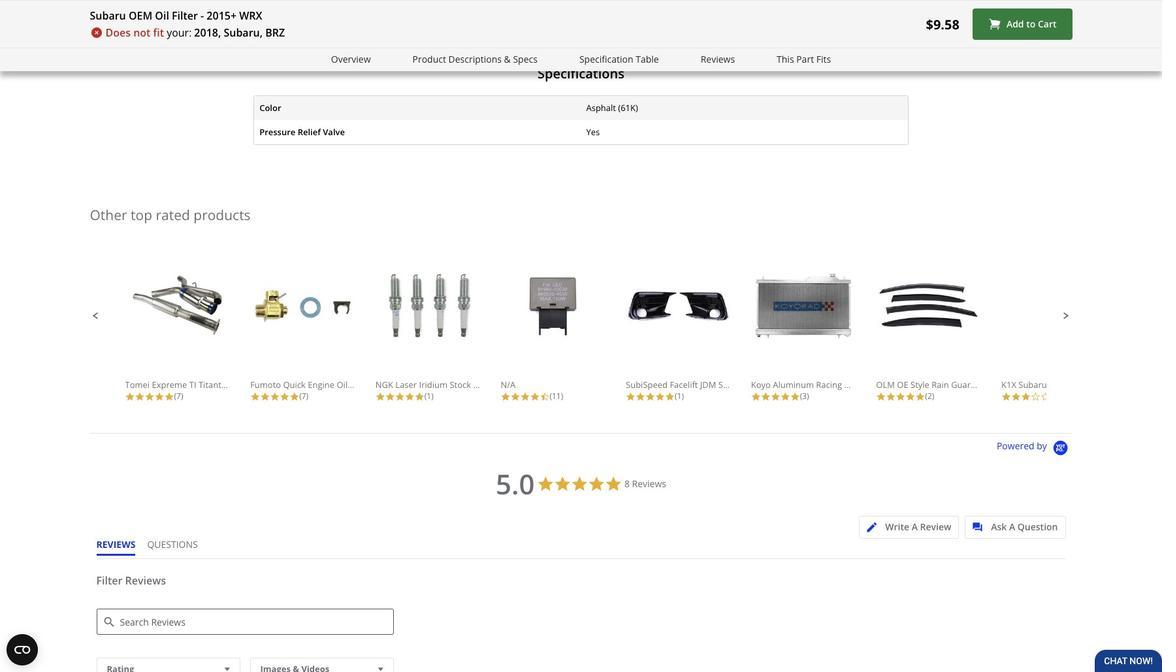 Task type: describe. For each thing, give the bounding box(es) containing it.
this part fits link
[[777, 52, 831, 67]]

2 star image from the left
[[164, 392, 174, 402]]

relief
[[298, 126, 321, 138]]

titantium
[[199, 379, 237, 391]]

k1x subaru oem touch up paint link
[[1002, 271, 1131, 391]]

heat
[[473, 379, 492, 391]]

6 star image from the left
[[395, 392, 405, 402]]

1 horizontal spatial oem
[[1049, 379, 1068, 391]]

facelift
[[670, 379, 698, 391]]

subispeed facelift jdm style... link
[[626, 271, 744, 391]]

9 star image from the left
[[520, 392, 530, 402]]

2018,
[[194, 25, 221, 40]]

cat-
[[239, 379, 255, 391]]

specification
[[579, 53, 633, 65]]

reviews for 8 reviews
[[632, 478, 666, 490]]

not
[[133, 25, 151, 40]]

2 total reviews element for style
[[876, 391, 981, 402]]

ask a question
[[991, 521, 1058, 533]]

- inside the olm oe style rain guards -... link
[[982, 379, 985, 391]]

specifications
[[538, 65, 625, 83]]

write a review
[[885, 521, 952, 533]]

question
[[1018, 521, 1058, 533]]

products
[[194, 206, 251, 224]]

filter reviews
[[96, 574, 166, 588]]

product descriptions & specs link
[[413, 52, 538, 67]]

2 star image from the left
[[135, 392, 145, 402]]

(1) for facelift
[[675, 391, 684, 402]]

product descriptions & specs
[[413, 53, 538, 65]]

this part fits
[[777, 53, 831, 65]]

cart
[[1038, 18, 1057, 30]]

11 total reviews element
[[501, 391, 605, 402]]

3 star image from the left
[[155, 392, 164, 402]]

touch
[[1071, 379, 1095, 391]]

fit
[[153, 25, 164, 40]]

1 star image from the left
[[125, 392, 135, 402]]

(7) for quick
[[299, 391, 308, 402]]

1 star image from the left
[[145, 392, 155, 402]]

11 star image from the left
[[636, 392, 646, 402]]

ngk
[[376, 379, 393, 391]]

racing
[[816, 379, 842, 391]]

engine
[[308, 379, 335, 391]]

half star image
[[540, 392, 550, 402]]

magnifying glass image
[[104, 618, 114, 627]]

valve
[[323, 126, 345, 138]]

your:
[[167, 25, 192, 40]]

pressure
[[259, 126, 296, 138]]

oe
[[897, 379, 909, 391]]

to
[[1027, 18, 1036, 30]]

descriptions
[[449, 53, 502, 65]]

3 star image from the left
[[250, 392, 260, 402]]

specification table
[[579, 53, 659, 65]]

aluminum
[[773, 379, 814, 391]]

15 star image from the left
[[876, 392, 886, 402]]

6 star image from the left
[[376, 392, 385, 402]]

valve...
[[374, 379, 401, 391]]

16 star image from the left
[[886, 392, 896, 402]]

filter inside heading
[[96, 574, 122, 588]]

8 reviews
[[625, 478, 666, 490]]

ngk laser iridium stock heat range...
[[376, 379, 526, 391]]

tomei expreme ti titantium cat-back... link
[[125, 271, 280, 391]]

0 vertical spatial oil
[[155, 8, 169, 23]]

13 star image from the left
[[665, 392, 675, 402]]

a for ask
[[1009, 521, 1015, 533]]

images & videos element
[[250, 658, 394, 672]]

koyo aluminum racing radiator -... link
[[751, 271, 890, 391]]

n/a
[[501, 379, 516, 391]]

fits
[[817, 53, 831, 65]]

other top rated products
[[90, 206, 251, 224]]

olm
[[876, 379, 895, 391]]

fumoto
[[250, 379, 281, 391]]

1 horizontal spatial filter
[[172, 8, 198, 23]]

drain
[[350, 379, 372, 391]]

powered by link
[[997, 440, 1072, 457]]

guards
[[951, 379, 980, 391]]

specs
[[513, 53, 538, 65]]

18 star image from the left
[[1021, 392, 1031, 402]]

$9.58
[[926, 15, 960, 33]]

range...
[[494, 379, 526, 391]]

asphalt (61k)
[[586, 102, 638, 114]]

18 star image from the left
[[1002, 392, 1011, 402]]

14 star image from the left
[[761, 392, 771, 402]]

8
[[625, 478, 630, 490]]

... inside "koyo aluminum racing radiator -..." link
[[883, 379, 890, 391]]

10 star image from the left
[[626, 392, 636, 402]]

17 star image from the left
[[906, 392, 916, 402]]

2015+
[[207, 8, 237, 23]]

tomei expreme ti titantium cat-back...
[[125, 379, 280, 391]]

filter reviews heading
[[96, 574, 1066, 599]]

quick
[[283, 379, 306, 391]]

(7) for expreme
[[174, 391, 183, 402]]

expreme
[[152, 379, 187, 391]]

4 star image from the left
[[270, 392, 280, 402]]

a for write
[[912, 521, 918, 533]]

add
[[1007, 18, 1024, 30]]

laser
[[396, 379, 417, 391]]

7 total reviews element for quick
[[250, 391, 355, 402]]

0 horizontal spatial subaru
[[90, 8, 126, 23]]

5.0
[[496, 465, 535, 503]]

write no frame image
[[867, 523, 883, 533]]

1 horizontal spatial subaru
[[1019, 379, 1047, 391]]

overview
[[331, 53, 371, 65]]

olm oe style rain guards -...
[[876, 379, 992, 391]]

13 star image from the left
[[771, 392, 781, 402]]

other
[[90, 206, 127, 224]]

rain
[[932, 379, 949, 391]]

fumoto quick engine oil drain valve...
[[250, 379, 401, 391]]

subaru oem oil filter - 2015+ wrx
[[90, 8, 262, 23]]

top
[[131, 206, 152, 224]]



Task type: vqa. For each thing, say whether or not it's contained in the screenshot.


Task type: locate. For each thing, give the bounding box(es) containing it.
japan.
[[132, 6, 162, 20]]

1 horizontal spatial 1 total reviews element
[[626, 391, 730, 402]]

style...
[[719, 379, 744, 391]]

oem left 'touch'
[[1049, 379, 1068, 391]]

0 horizontal spatial oil
[[155, 8, 169, 23]]

back...
[[255, 379, 280, 391]]

... inside the olm oe style rain guards -... link
[[985, 379, 992, 391]]

0 horizontal spatial 2 total reviews element
[[876, 391, 981, 402]]

2 total reviews element for oem
[[1002, 391, 1106, 402]]

0 horizontal spatial reviews
[[125, 574, 166, 588]]

Images & Videos Filter field
[[250, 658, 394, 672]]

16 star image from the left
[[896, 392, 906, 402]]

(7) right back...
[[299, 391, 308, 402]]

2 1 total reviews element from the left
[[626, 391, 730, 402]]

2 total reviews element
[[876, 391, 981, 402], [1002, 391, 1106, 402]]

2 horizontal spatial -
[[982, 379, 985, 391]]

0 vertical spatial filter
[[172, 8, 198, 23]]

0 horizontal spatial down triangle image
[[221, 663, 233, 672]]

star image
[[145, 392, 155, 402], [164, 392, 174, 402], [250, 392, 260, 402], [260, 392, 270, 402], [280, 392, 290, 402], [376, 392, 385, 402], [385, 392, 395, 402], [405, 392, 415, 402], [511, 392, 520, 402], [530, 392, 540, 402], [636, 392, 646, 402], [751, 392, 761, 402], [771, 392, 781, 402], [781, 392, 790, 402], [790, 392, 800, 402], [886, 392, 896, 402], [916, 392, 925, 402], [1021, 392, 1031, 402]]

down triangle image
[[221, 663, 233, 672], [375, 663, 386, 672]]

open widget image
[[7, 634, 38, 666]]

Search Reviews search field
[[96, 609, 394, 635]]

(2)
[[925, 391, 935, 402], [1051, 391, 1060, 402]]

down triangle image inside images & videos filter field
[[375, 663, 386, 672]]

ask
[[991, 521, 1007, 533]]

2 horizontal spatial reviews
[[701, 53, 735, 65]]

subaru
[[90, 8, 126, 23], [1019, 379, 1047, 391]]

in
[[120, 6, 129, 20]]

ti
[[189, 379, 196, 391]]

1 vertical spatial filter
[[96, 574, 122, 588]]

(61k)
[[618, 102, 638, 114]]

0 horizontal spatial a
[[912, 521, 918, 533]]

1 ... from the left
[[883, 379, 890, 391]]

9 star image from the left
[[511, 392, 520, 402]]

made
[[90, 6, 117, 20]]

1 a from the left
[[912, 521, 918, 533]]

0 horizontal spatial 7 total reviews element
[[125, 391, 230, 402]]

1 horizontal spatial 2 total reviews element
[[1002, 391, 1106, 402]]

1 horizontal spatial oil
[[337, 379, 348, 391]]

1 total reviews element for facelift
[[626, 391, 730, 402]]

reviews link
[[701, 52, 735, 67]]

subaru,
[[224, 25, 263, 40]]

1 vertical spatial oil
[[337, 379, 348, 391]]

- up 2018,
[[201, 8, 204, 23]]

tomei
[[125, 379, 150, 391]]

product
[[413, 53, 446, 65]]

a
[[912, 521, 918, 533], [1009, 521, 1015, 533]]

5 star image from the left
[[290, 392, 299, 402]]

- inside "koyo aluminum racing radiator -..." link
[[880, 379, 883, 391]]

0 horizontal spatial -
[[201, 8, 204, 23]]

oil up fit
[[155, 8, 169, 23]]

2 (1) from the left
[[675, 391, 684, 402]]

17 star image from the left
[[916, 392, 925, 402]]

12 star image from the left
[[655, 392, 665, 402]]

ngk laser iridium stock heat range... link
[[376, 271, 526, 391]]

7 total reviews element
[[125, 391, 230, 402], [250, 391, 355, 402]]

down triangle image for images & videos filter field
[[375, 663, 386, 672]]

1 down triangle image from the left
[[221, 663, 233, 672]]

1 vertical spatial reviews
[[632, 478, 666, 490]]

fumoto quick engine oil drain valve... link
[[250, 271, 401, 391]]

this
[[777, 53, 794, 65]]

- right the guards
[[982, 379, 985, 391]]

jdm
[[700, 379, 716, 391]]

Rating Filter field
[[96, 658, 240, 672]]

(1) for laser
[[425, 391, 434, 402]]

1 (2) from the left
[[925, 391, 935, 402]]

(2) right oe
[[925, 391, 935, 402]]

k1x
[[1002, 379, 1017, 391]]

0 horizontal spatial (2)
[[925, 391, 935, 402]]

up
[[1097, 379, 1108, 391]]

1 (1) from the left
[[425, 391, 434, 402]]

1 horizontal spatial (2)
[[1051, 391, 1060, 402]]

2 a from the left
[[1009, 521, 1015, 533]]

ask a question button
[[965, 516, 1066, 539]]

olm oe style rain guards -... link
[[876, 271, 992, 391]]

rated
[[156, 206, 190, 224]]

reviews for filter reviews
[[125, 574, 166, 588]]

&
[[504, 53, 511, 65]]

reviews inside heading
[[125, 574, 166, 588]]

part
[[797, 53, 814, 65]]

15 star image from the left
[[790, 392, 800, 402]]

2 vertical spatial reviews
[[125, 574, 166, 588]]

1 1 total reviews element from the left
[[376, 391, 480, 402]]

tab list containing reviews
[[96, 538, 210, 559]]

wrx
[[239, 8, 262, 23]]

10 star image from the left
[[530, 392, 540, 402]]

1 total reviews element
[[376, 391, 480, 402], [626, 391, 730, 402]]

1 7 total reviews element from the left
[[125, 391, 230, 402]]

1 horizontal spatial a
[[1009, 521, 1015, 533]]

5 star image from the left
[[280, 392, 290, 402]]

subispeed facelift jdm style...
[[626, 379, 744, 391]]

iridium
[[419, 379, 448, 391]]

pressure relief valve
[[259, 126, 345, 138]]

19 star image from the left
[[1011, 392, 1021, 402]]

1 2 total reviews element from the left
[[876, 391, 981, 402]]

1 horizontal spatial ...
[[985, 379, 992, 391]]

(1) right laser
[[425, 391, 434, 402]]

powered
[[997, 440, 1035, 452]]

(7) left ti
[[174, 391, 183, 402]]

koyo
[[751, 379, 771, 391]]

asphalt
[[586, 102, 616, 114]]

down triangle image for rating filter field in the left of the page
[[221, 663, 233, 672]]

2 (7) from the left
[[299, 391, 308, 402]]

3 total reviews element
[[751, 391, 856, 402]]

does not fit your: 2018, subaru, brz
[[106, 25, 285, 40]]

brz
[[265, 25, 285, 40]]

1 horizontal spatial (7)
[[299, 391, 308, 402]]

(2) for style
[[925, 391, 935, 402]]

1 horizontal spatial (1)
[[675, 391, 684, 402]]

(2) left 'touch'
[[1051, 391, 1060, 402]]

(1) left jdm
[[675, 391, 684, 402]]

1 horizontal spatial 7 total reviews element
[[250, 391, 355, 402]]

0 horizontal spatial 1 total reviews element
[[376, 391, 480, 402]]

7 star image from the left
[[385, 392, 395, 402]]

a right write
[[912, 521, 918, 533]]

- for 2015+
[[201, 8, 204, 23]]

1 horizontal spatial down triangle image
[[375, 663, 386, 672]]

0 horizontal spatial (7)
[[174, 391, 183, 402]]

color
[[259, 102, 281, 114]]

2 2 total reviews element from the left
[[1002, 391, 1106, 402]]

style
[[911, 379, 930, 391]]

radiator
[[844, 379, 878, 391]]

star image
[[125, 392, 135, 402], [135, 392, 145, 402], [155, 392, 164, 402], [270, 392, 280, 402], [290, 392, 299, 402], [395, 392, 405, 402], [415, 392, 425, 402], [501, 392, 511, 402], [520, 392, 530, 402], [626, 392, 636, 402], [646, 392, 655, 402], [655, 392, 665, 402], [665, 392, 675, 402], [761, 392, 771, 402], [876, 392, 886, 402], [896, 392, 906, 402], [906, 392, 916, 402], [1002, 392, 1011, 402], [1011, 392, 1021, 402]]

down triangle image inside rating filter field
[[221, 663, 233, 672]]

subaru up does
[[90, 8, 126, 23]]

oem up not
[[129, 8, 152, 23]]

filter down the "reviews" at the bottom
[[96, 574, 122, 588]]

table
[[636, 53, 659, 65]]

k1x subaru oem touch up paint
[[1002, 379, 1131, 391]]

empty star image
[[1031, 392, 1041, 402], [1041, 392, 1051, 402]]

(11)
[[550, 391, 563, 402]]

stock
[[450, 379, 471, 391]]

made in japan.
[[90, 6, 162, 20]]

0 vertical spatial subaru
[[90, 8, 126, 23]]

0 vertical spatial reviews
[[701, 53, 735, 65]]

filter
[[172, 8, 198, 23], [96, 574, 122, 588]]

oil left the drain
[[337, 379, 348, 391]]

...
[[883, 379, 890, 391], [985, 379, 992, 391]]

1 (7) from the left
[[174, 391, 183, 402]]

koyo aluminum racing radiator -...
[[751, 379, 890, 391]]

overview link
[[331, 52, 371, 67]]

- for ...
[[880, 379, 883, 391]]

8 star image from the left
[[501, 392, 511, 402]]

(1)
[[425, 391, 434, 402], [675, 391, 684, 402]]

reviews
[[96, 538, 136, 551]]

2 down triangle image from the left
[[375, 663, 386, 672]]

a right ask
[[1009, 521, 1015, 533]]

8 star image from the left
[[405, 392, 415, 402]]

1 total reviews element for laser
[[376, 391, 480, 402]]

4 star image from the left
[[260, 392, 270, 402]]

oil inside fumoto quick engine oil drain valve... "link"
[[337, 379, 348, 391]]

1 horizontal spatial reviews
[[632, 478, 666, 490]]

2 empty star image from the left
[[1041, 392, 1051, 402]]

add to cart
[[1007, 18, 1057, 30]]

5.0 star rating element
[[496, 465, 535, 503]]

11 star image from the left
[[646, 392, 655, 402]]

(2) for oem
[[1051, 391, 1060, 402]]

0 horizontal spatial filter
[[96, 574, 122, 588]]

by
[[1037, 440, 1047, 452]]

-
[[201, 8, 204, 23], [880, 379, 883, 391], [982, 379, 985, 391]]

write a review button
[[859, 516, 959, 539]]

tab list
[[96, 538, 210, 559]]

2 ... from the left
[[985, 379, 992, 391]]

yes
[[586, 126, 600, 138]]

1 vertical spatial subaru
[[1019, 379, 1047, 391]]

0 horizontal spatial oem
[[129, 8, 152, 23]]

(7)
[[174, 391, 183, 402], [299, 391, 308, 402]]

subaru right k1x on the right bottom of the page
[[1019, 379, 1047, 391]]

does
[[106, 25, 131, 40]]

paint
[[1111, 379, 1131, 391]]

subispeed
[[626, 379, 668, 391]]

12 star image from the left
[[751, 392, 761, 402]]

1 empty star image from the left
[[1031, 392, 1041, 402]]

0 horizontal spatial (1)
[[425, 391, 434, 402]]

7 star image from the left
[[415, 392, 425, 402]]

1 vertical spatial oem
[[1049, 379, 1068, 391]]

review
[[920, 521, 952, 533]]

... left oe
[[883, 379, 890, 391]]

dialog image
[[973, 523, 989, 533]]

(3)
[[800, 391, 809, 402]]

2 7 total reviews element from the left
[[250, 391, 355, 402]]

2 (2) from the left
[[1051, 391, 1060, 402]]

filter up your:
[[172, 8, 198, 23]]

n/a link
[[501, 271, 605, 391]]

... left k1x on the right bottom of the page
[[985, 379, 992, 391]]

7 total reviews element for expreme
[[125, 391, 230, 402]]

0 vertical spatial oem
[[129, 8, 152, 23]]

14 star image from the left
[[781, 392, 790, 402]]

0 horizontal spatial ...
[[883, 379, 890, 391]]

- right radiator
[[880, 379, 883, 391]]

reviews
[[701, 53, 735, 65], [632, 478, 666, 490], [125, 574, 166, 588]]

1 horizontal spatial -
[[880, 379, 883, 391]]

rating element
[[96, 658, 240, 672]]



